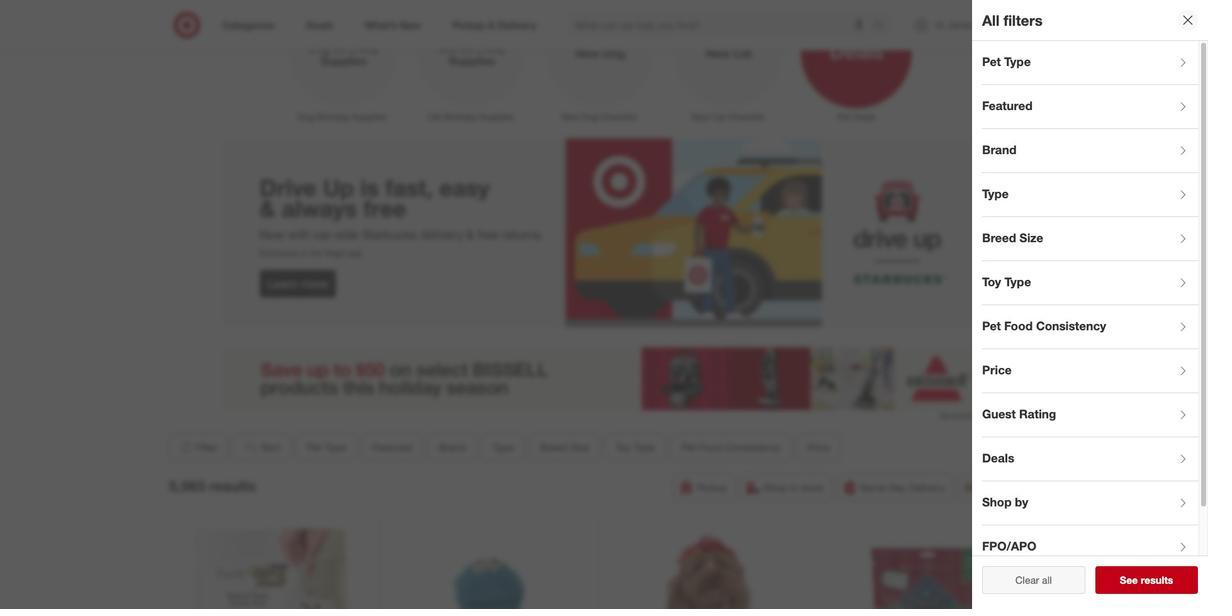 Task type: locate. For each thing, give the bounding box(es) containing it.
1 horizontal spatial checklist
[[728, 111, 764, 122]]

1 horizontal spatial in
[[790, 481, 798, 494]]

2 checklist from the left
[[728, 111, 764, 122]]

day
[[889, 481, 906, 494]]

0 vertical spatial toy
[[982, 274, 1001, 289]]

deals
[[853, 111, 875, 122], [982, 450, 1014, 465]]

sponsored
[[940, 411, 977, 420]]

shop in store
[[763, 481, 824, 494]]

fpo/apo
[[982, 538, 1037, 553]]

0 vertical spatial pet type button
[[982, 41, 1199, 85]]

0 horizontal spatial results
[[209, 477, 256, 495]]

1 vertical spatial pet food consistency
[[681, 441, 781, 454]]

new
[[562, 111, 579, 122], [691, 111, 709, 122]]

free left returns.
[[478, 227, 499, 243]]

1 horizontal spatial toy type
[[982, 274, 1031, 289]]

0 horizontal spatial toy type
[[615, 441, 655, 454]]

results right see
[[1141, 574, 1173, 586]]

1 vertical spatial free
[[478, 227, 499, 243]]

shipping button
[[958, 474, 1030, 501]]

filters
[[1004, 11, 1043, 29]]

1 horizontal spatial featured
[[982, 98, 1033, 112]]

0 vertical spatial toy type button
[[982, 261, 1199, 305]]

0 vertical spatial breed
[[982, 230, 1016, 245]]

shop left store
[[763, 481, 787, 494]]

1 supplies from the left
[[352, 111, 387, 122]]

0 horizontal spatial toy type button
[[605, 433, 665, 461]]

results
[[209, 477, 256, 495], [1141, 574, 1173, 586]]

new dog checklist link
[[535, 0, 664, 123]]

blue buffalo santa snacks natural crunchy dog treat biscuits oatmeal & cinnamon treats - 11oz - christmas image
[[831, 529, 1025, 609], [831, 529, 1025, 609]]

shop
[[763, 481, 787, 494], [982, 494, 1012, 509]]

shop down shipping
[[982, 494, 1012, 509]]

0 vertical spatial free
[[363, 194, 406, 222]]

1 horizontal spatial deals
[[982, 450, 1014, 465]]

1 cat from the left
[[428, 111, 441, 122]]

1 horizontal spatial size
[[1020, 230, 1043, 245]]

filter
[[196, 441, 218, 454]]

0 horizontal spatial cat
[[428, 111, 441, 122]]

1 horizontal spatial free
[[478, 227, 499, 243]]

1 vertical spatial pet type button
[[296, 433, 357, 461]]

1 horizontal spatial price
[[982, 362, 1012, 377]]

0 horizontal spatial consistency
[[725, 441, 781, 454]]

1 horizontal spatial toy
[[982, 274, 1001, 289]]

brand
[[982, 142, 1017, 156], [439, 441, 466, 454]]

breed inside all filters dialog
[[982, 230, 1016, 245]]

cat
[[428, 111, 441, 122], [712, 111, 725, 122]]

1 horizontal spatial price button
[[982, 349, 1199, 393]]

0 horizontal spatial free
[[363, 194, 406, 222]]

1 vertical spatial deals
[[982, 450, 1014, 465]]

breed size
[[982, 230, 1043, 245], [540, 441, 589, 454]]

breed size button
[[982, 217, 1199, 261], [529, 433, 600, 461]]

results inside see results button
[[1141, 574, 1173, 586]]

breed
[[982, 230, 1016, 245], [540, 441, 567, 454]]

cat birthday supplies
[[428, 111, 514, 122]]

guest rating button
[[982, 393, 1199, 437]]

2 cat from the left
[[712, 111, 725, 122]]

2 new from the left
[[691, 111, 709, 122]]

0 horizontal spatial deals
[[853, 111, 875, 122]]

in
[[302, 248, 308, 258], [790, 481, 798, 494]]

always
[[282, 194, 357, 222]]

0 horizontal spatial pet food consistency
[[681, 441, 781, 454]]

0 vertical spatial pet type
[[982, 54, 1031, 68]]

dog inside dog birthday supplies link
[[298, 111, 314, 122]]

1 vertical spatial in
[[790, 481, 798, 494]]

1 dog from the left
[[298, 111, 314, 122]]

checklist
[[601, 111, 637, 122], [728, 111, 764, 122]]

0 vertical spatial consistency
[[1036, 318, 1106, 333]]

supplies for cat birthday supplies
[[480, 111, 514, 122]]

0 horizontal spatial checklist
[[601, 111, 637, 122]]

1 vertical spatial featured
[[372, 441, 412, 454]]

1 horizontal spatial pet type
[[982, 54, 1031, 68]]

1 vertical spatial food
[[699, 441, 722, 454]]

purina fancy feast purely chicken, tuna & salmon meaty cat treats - 1.06oz/10ct variety pack image
[[174, 529, 368, 609], [174, 529, 368, 609]]

1 horizontal spatial brand
[[982, 142, 1017, 156]]

1 horizontal spatial pet type button
[[982, 41, 1199, 85]]

0 vertical spatial &
[[260, 194, 275, 222]]

pet type right sort
[[307, 441, 346, 454]]

same
[[860, 481, 886, 494]]

food
[[1004, 318, 1033, 333], [699, 441, 722, 454]]

side
[[336, 227, 358, 243]]

1 horizontal spatial cat
[[712, 111, 725, 122]]

&
[[260, 194, 275, 222], [466, 227, 474, 243]]

1 vertical spatial breed size button
[[529, 433, 600, 461]]

toy
[[982, 274, 1001, 289], [615, 441, 631, 454]]

same day delivery
[[860, 481, 945, 494]]

1 vertical spatial pet food consistency button
[[671, 433, 791, 461]]

& right delivery
[[466, 227, 474, 243]]

price button
[[982, 349, 1199, 393], [796, 433, 841, 461]]

0 horizontal spatial featured
[[372, 441, 412, 454]]

price
[[982, 362, 1012, 377], [807, 441, 830, 454]]

0 vertical spatial breed size button
[[982, 217, 1199, 261]]

0 vertical spatial breed size
[[982, 230, 1043, 245]]

shipping
[[982, 481, 1022, 494]]

1 horizontal spatial pet food consistency
[[982, 318, 1106, 333]]

0 vertical spatial toy type
[[982, 274, 1031, 289]]

0 vertical spatial featured
[[982, 98, 1033, 112]]

pet food consistency inside all filters dialog
[[982, 318, 1106, 333]]

deals button
[[982, 437, 1199, 481]]

results right 5,563
[[209, 477, 256, 495]]

1 vertical spatial shop
[[982, 494, 1012, 509]]

1 horizontal spatial featured button
[[982, 85, 1199, 129]]

1 vertical spatial size
[[570, 441, 589, 454]]

1 horizontal spatial food
[[1004, 318, 1033, 333]]

0 horizontal spatial breed size
[[540, 441, 589, 454]]

1 vertical spatial toy
[[615, 441, 631, 454]]

price up store
[[807, 441, 830, 454]]

pet type button
[[982, 41, 1199, 85], [296, 433, 357, 461]]

1 horizontal spatial supplies
[[480, 111, 514, 122]]

1 horizontal spatial birthday
[[444, 111, 477, 122]]

mighty microfiber ball monster dog toy - m image
[[393, 529, 586, 609], [393, 529, 586, 609]]

0 vertical spatial pet food consistency button
[[982, 305, 1199, 349]]

1 horizontal spatial toy type button
[[982, 261, 1199, 305]]

price inside all filters dialog
[[982, 362, 1012, 377]]

birthday for cat
[[444, 111, 477, 122]]

same day delivery button
[[837, 474, 953, 501]]

1 horizontal spatial type button
[[982, 173, 1199, 217]]

1 birthday from the left
[[317, 111, 350, 122]]

featured inside all filters dialog
[[982, 98, 1033, 112]]

0 vertical spatial shop
[[763, 481, 787, 494]]

shop inside shop by button
[[982, 494, 1012, 509]]

the
[[310, 248, 322, 258]]

1 vertical spatial type button
[[481, 433, 524, 461]]

type button
[[982, 173, 1199, 217], [481, 433, 524, 461]]

breed size inside all filters dialog
[[982, 230, 1043, 245]]

1 vertical spatial featured button
[[362, 433, 423, 461]]

1 horizontal spatial breed size button
[[982, 217, 1199, 261]]

shop for shop in store
[[763, 481, 787, 494]]

delivery
[[909, 481, 945, 494]]

dog birthday supplies
[[298, 111, 387, 122]]

consistency
[[1036, 318, 1106, 333], [725, 441, 781, 454]]

is
[[361, 173, 379, 202]]

birthday
[[317, 111, 350, 122], [444, 111, 477, 122]]

1 horizontal spatial breed
[[982, 230, 1016, 245]]

0 horizontal spatial price button
[[796, 433, 841, 461]]

in left store
[[790, 481, 798, 494]]

0 vertical spatial brand button
[[982, 129, 1199, 173]]

1 horizontal spatial pet food consistency button
[[982, 305, 1199, 349]]

birthday for dog
[[317, 111, 350, 122]]

1 vertical spatial brand button
[[428, 433, 476, 461]]

free up starbucks
[[363, 194, 406, 222]]

0 vertical spatial in
[[302, 248, 308, 258]]

0 vertical spatial type button
[[982, 173, 1199, 217]]

learn more button
[[260, 270, 336, 298]]

dog inside new dog checklist link
[[582, 111, 598, 122]]

0 horizontal spatial breed size button
[[529, 433, 600, 461]]

2 birthday from the left
[[444, 111, 477, 122]]

What can we help you find? suggestions appear below search field
[[567, 11, 877, 39]]

pet deals link
[[792, 0, 921, 123]]

type
[[1004, 54, 1031, 68], [982, 186, 1009, 201], [1005, 274, 1031, 289], [324, 441, 346, 454], [492, 441, 514, 454], [633, 441, 655, 454]]

0 horizontal spatial featured button
[[362, 433, 423, 461]]

now with car-side starbucks delivery & free returns. exclusively in the target app.
[[260, 227, 544, 258]]

birthday inside "link"
[[444, 111, 477, 122]]

0 horizontal spatial breed
[[540, 441, 567, 454]]

0 horizontal spatial birthday
[[317, 111, 350, 122]]

1 horizontal spatial dog
[[582, 111, 598, 122]]

0 vertical spatial price
[[982, 362, 1012, 377]]

size
[[1020, 230, 1043, 245], [570, 441, 589, 454]]

all
[[982, 11, 1000, 29]]

0 vertical spatial results
[[209, 477, 256, 495]]

1 horizontal spatial shop
[[982, 494, 1012, 509]]

shop inside shop in store button
[[763, 481, 787, 494]]

pet type inside all filters dialog
[[982, 54, 1031, 68]]

shop by button
[[982, 481, 1199, 525]]

1 new from the left
[[562, 111, 579, 122]]

1 horizontal spatial new
[[691, 111, 709, 122]]

pet type down all filters
[[982, 54, 1031, 68]]

& up now
[[260, 194, 275, 222]]

halloween disney little mermaid dog costume image
[[612, 529, 805, 609], [612, 529, 805, 609]]

1 horizontal spatial &
[[466, 227, 474, 243]]

1 checklist from the left
[[601, 111, 637, 122]]

in left the "the"
[[302, 248, 308, 258]]

toy type inside all filters dialog
[[982, 274, 1031, 289]]

0 horizontal spatial shop
[[763, 481, 787, 494]]

supplies
[[352, 111, 387, 122], [480, 111, 514, 122]]

0 horizontal spatial pet type button
[[296, 433, 357, 461]]

pet food consistency button
[[982, 305, 1199, 349], [671, 433, 791, 461]]

2 dog from the left
[[582, 111, 598, 122]]

featured button
[[982, 85, 1199, 129], [362, 433, 423, 461]]

0 horizontal spatial size
[[570, 441, 589, 454]]

with
[[288, 227, 311, 243]]

1 vertical spatial results
[[1141, 574, 1173, 586]]

pickup
[[697, 481, 727, 494]]

pet food consistency
[[982, 318, 1106, 333], [681, 441, 781, 454]]

toy type button
[[982, 261, 1199, 305], [605, 433, 665, 461]]

pet type
[[982, 54, 1031, 68], [307, 441, 346, 454]]

2 supplies from the left
[[480, 111, 514, 122]]

toy type
[[982, 274, 1031, 289], [615, 441, 655, 454]]

brand button
[[982, 129, 1199, 173], [428, 433, 476, 461]]

1 vertical spatial toy type button
[[605, 433, 665, 461]]

0 vertical spatial food
[[1004, 318, 1033, 333]]

supplies inside "link"
[[480, 111, 514, 122]]

1 horizontal spatial consistency
[[1036, 318, 1106, 333]]

consistency inside all filters dialog
[[1036, 318, 1106, 333]]

shop by
[[982, 494, 1029, 509]]

0 vertical spatial pet food consistency
[[982, 318, 1106, 333]]

price up guest
[[982, 362, 1012, 377]]

0 vertical spatial size
[[1020, 230, 1043, 245]]

pickup button
[[673, 474, 735, 501]]

0 horizontal spatial supplies
[[352, 111, 387, 122]]

pet
[[982, 54, 1001, 68], [838, 111, 851, 122], [982, 318, 1001, 333], [307, 441, 322, 454], [681, 441, 696, 454]]

0 horizontal spatial pet food consistency button
[[671, 433, 791, 461]]



Task type: describe. For each thing, give the bounding box(es) containing it.
rating
[[1019, 406, 1056, 421]]

1 vertical spatial price button
[[796, 433, 841, 461]]

clear all
[[1016, 574, 1052, 586]]

drive up starbucks image
[[222, 138, 977, 327]]

now
[[260, 227, 284, 243]]

in inside "now with car-side starbucks delivery & free returns. exclusively in the target app."
[[302, 248, 308, 258]]

sort button
[[233, 433, 291, 461]]

filter button
[[169, 433, 228, 461]]

checklist for new dog checklist
[[601, 111, 637, 122]]

search button
[[868, 11, 898, 42]]

supplies for dog birthday supplies
[[352, 111, 387, 122]]

clear all button
[[982, 566, 1085, 594]]

cat inside "link"
[[428, 111, 441, 122]]

more
[[301, 277, 328, 291]]

advertisement region
[[222, 347, 977, 410]]

deals inside button
[[982, 450, 1014, 465]]

brand inside all filters dialog
[[982, 142, 1017, 156]]

guest rating
[[982, 406, 1056, 421]]

results for see results
[[1141, 574, 1173, 586]]

toy inside all filters dialog
[[982, 274, 1001, 289]]

0 horizontal spatial type button
[[481, 433, 524, 461]]

new for new cat checklist
[[691, 111, 709, 122]]

store
[[801, 481, 824, 494]]

new cat checklist
[[691, 111, 764, 122]]

0 vertical spatial featured button
[[982, 85, 1199, 129]]

0 horizontal spatial food
[[699, 441, 722, 454]]

learn more
[[268, 277, 328, 291]]

car-
[[314, 227, 336, 243]]

sort
[[261, 441, 280, 454]]

see
[[1120, 574, 1138, 586]]

checklist for new cat checklist
[[728, 111, 764, 122]]

see results button
[[1095, 566, 1198, 594]]

deals inside "link"
[[853, 111, 875, 122]]

drive
[[260, 173, 317, 202]]

& inside "now with car-side starbucks delivery & free returns. exclusively in the target app."
[[466, 227, 474, 243]]

1 vertical spatial toy type
[[615, 441, 655, 454]]

by
[[1015, 494, 1029, 509]]

food inside all filters dialog
[[1004, 318, 1033, 333]]

learn
[[268, 277, 298, 291]]

drive up is fast, easy
[[260, 173, 490, 202]]

target
[[324, 248, 346, 258]]

returns.
[[502, 227, 544, 243]]

shop for shop by
[[982, 494, 1012, 509]]

dog birthday supplies link
[[278, 0, 407, 123]]

all filters dialog
[[972, 0, 1208, 609]]

fpo/apo button
[[982, 525, 1199, 570]]

see results
[[1120, 574, 1173, 586]]

0 horizontal spatial price
[[807, 441, 830, 454]]

new cat checklist link
[[664, 0, 792, 123]]

1 vertical spatial brand
[[439, 441, 466, 454]]

5,563
[[169, 477, 205, 495]]

delivery
[[420, 227, 463, 243]]

search
[[868, 20, 898, 32]]

5,563 results
[[169, 477, 256, 495]]

& always free
[[260, 194, 406, 222]]

all filters
[[982, 11, 1043, 29]]

1 vertical spatial breed size
[[540, 441, 589, 454]]

cat birthday supplies link
[[407, 0, 535, 123]]

guest
[[982, 406, 1016, 421]]

in inside button
[[790, 481, 798, 494]]

shop in store button
[[740, 474, 832, 501]]

results for 5,563 results
[[209, 477, 256, 495]]

clear
[[1016, 574, 1039, 586]]

app.
[[348, 248, 364, 258]]

fast,
[[385, 173, 433, 202]]

starbucks
[[362, 227, 417, 243]]

free inside "now with car-side starbucks delivery & free returns. exclusively in the target app."
[[478, 227, 499, 243]]

0 horizontal spatial brand button
[[428, 433, 476, 461]]

new for new dog checklist
[[562, 111, 579, 122]]

exclusively
[[260, 248, 299, 258]]

size inside all filters dialog
[[1020, 230, 1043, 245]]

1 horizontal spatial brand button
[[982, 129, 1199, 173]]

1 vertical spatial breed
[[540, 441, 567, 454]]

easy
[[439, 173, 490, 202]]

pet inside "link"
[[838, 111, 851, 122]]

all
[[1042, 574, 1052, 586]]

0 horizontal spatial pet type
[[307, 441, 346, 454]]

0 horizontal spatial &
[[260, 194, 275, 222]]

new dog checklist
[[562, 111, 637, 122]]

up
[[323, 173, 354, 202]]

pet deals
[[838, 111, 875, 122]]



Task type: vqa. For each thing, say whether or not it's contained in the screenshot.
New At
no



